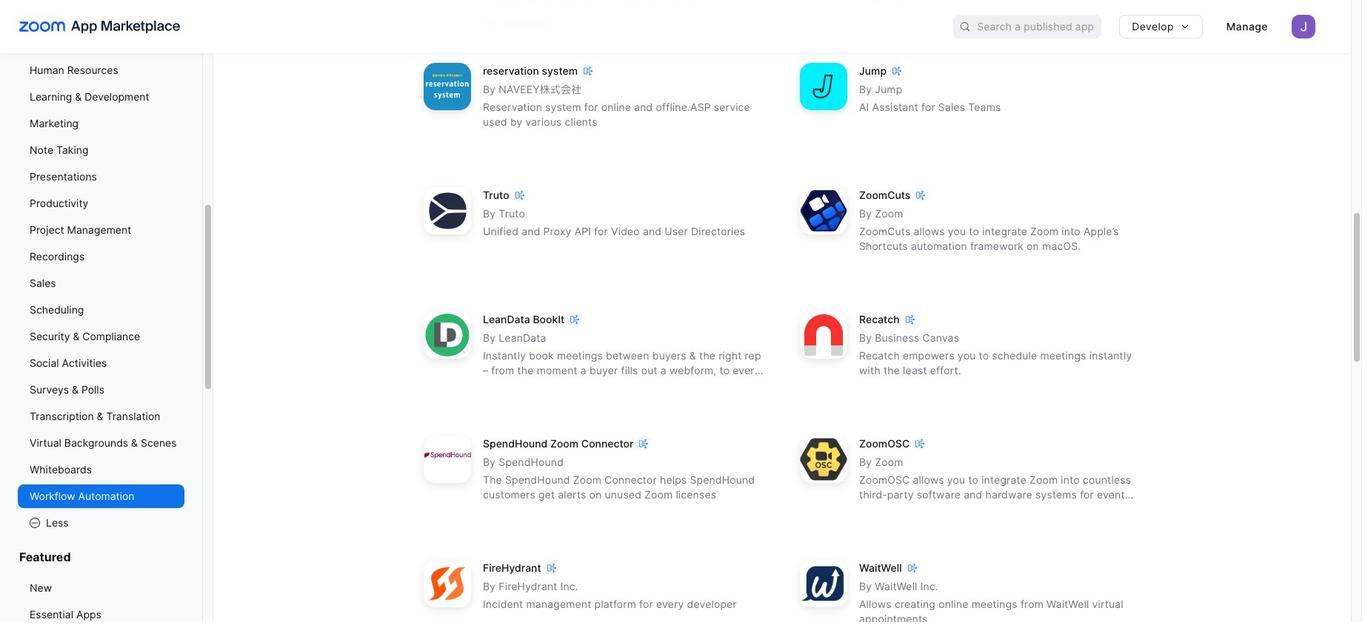 Task type: describe. For each thing, give the bounding box(es) containing it.
1 zoomcuts from the top
[[859, 189, 911, 202]]

the inside by business canvas recatch empowers you to schedule meetings instantly with the least effort.
[[884, 365, 900, 377]]

between
[[606, 350, 649, 362]]

recordings
[[30, 250, 85, 263]]

automation
[[78, 490, 134, 503]]

develop button
[[1119, 15, 1203, 39]]

workflow automation
[[30, 490, 134, 503]]

connector inside by spendhound the spendhound zoom connector helps spendhound customers get alerts on unused zoom licenses
[[604, 474, 657, 487]]

spendhound up licenses
[[690, 474, 755, 487]]

2 vertical spatial waitwell
[[1047, 599, 1089, 611]]

service
[[714, 101, 750, 114]]

spendhound zoom connector
[[483, 438, 634, 451]]

on inside by zoom zoomcuts allows you to integrate zoom into apple's shortcuts automation framework on macos.
[[1027, 240, 1039, 253]]

user
[[665, 225, 688, 238]]

from inside by waitwell inc. allows creating online meetings from waitwell virtual appointments
[[1021, 599, 1044, 611]]

to inside by zoom zoomosc allows you to integrate zoom into countless third-party software and hardware systems for event production and broadcast workflows.
[[968, 474, 978, 487]]

effort.
[[930, 365, 961, 377]]

truto inside the by truto unified and proxy api for video and user directories
[[499, 208, 525, 220]]

whiteboards link
[[18, 458, 184, 482]]

note
[[30, 144, 53, 156]]

instantly
[[1089, 350, 1132, 362]]

customers
[[483, 489, 535, 502]]

to inside by leandata instantly book meetings between buyers & the right rep – from the moment a buyer fills out a webform, to every meeting after.
[[720, 365, 730, 377]]

virtual
[[1092, 599, 1123, 611]]

meetings link
[[415, 0, 773, 40]]

polls
[[81, 384, 104, 396]]

manage
[[1226, 20, 1268, 33]]

get
[[538, 489, 555, 502]]

project
[[30, 224, 64, 236]]

leandata bookit
[[483, 314, 565, 326]]

human resources
[[30, 64, 118, 76]]

security & compliance
[[30, 330, 140, 343]]

licenses
[[676, 489, 716, 502]]

used
[[483, 116, 507, 128]]

virtual backgrounds & scenes link
[[18, 432, 184, 456]]

moment
[[537, 365, 578, 377]]

for inside by firehydrant inc. incident management platform for every developer
[[639, 599, 653, 611]]

buyers
[[652, 350, 686, 362]]

develop
[[1132, 20, 1174, 33]]

leandata inside by leandata instantly book meetings between buyers & the right rep – from the moment a buyer fills out a webform, to every meeting after.
[[499, 332, 546, 345]]

featured button
[[18, 550, 184, 577]]

every inside by firehydrant inc. incident management platform for every developer
[[656, 599, 684, 611]]

meetings inside by waitwell inc. allows creating online meetings from waitwell virtual appointments
[[972, 599, 1018, 611]]

productivity
[[30, 197, 88, 210]]

& for development
[[75, 90, 82, 103]]

meetings
[[504, 15, 550, 28]]

surveys & polls
[[30, 384, 104, 396]]

hardware
[[985, 489, 1032, 502]]

& for polls
[[72, 384, 78, 396]]

whiteboards
[[30, 464, 92, 476]]

transcription
[[30, 410, 94, 423]]

& for compliance
[[73, 330, 80, 343]]

jump inside "by jump ai assistant for sales teams"
[[875, 83, 902, 96]]

security
[[30, 330, 70, 343]]

by firehydrant inc. incident management platform for every developer
[[483, 581, 737, 611]]

social
[[30, 357, 59, 370]]

compliance
[[82, 330, 140, 343]]

project management
[[30, 224, 131, 236]]

countless
[[1083, 474, 1131, 487]]

social activities link
[[18, 352, 184, 376]]

by for by leandata instantly book meetings between buyers & the right rep – from the moment a buyer fills out a webform, to every meeting after.
[[483, 332, 496, 345]]

0 vertical spatial jump
[[859, 65, 887, 77]]

by for by jump ai assistant for sales teams
[[859, 83, 872, 96]]

with
[[859, 365, 881, 377]]

meetings inside by business canvas recatch empowers you to schedule meetings instantly with the least effort.
[[1040, 350, 1086, 362]]

right
[[719, 350, 742, 362]]

shortcuts
[[859, 240, 908, 253]]

banner containing develop
[[0, 0, 1351, 53]]

integrate for and
[[981, 474, 1027, 487]]

inc. for waitwell inc.
[[920, 581, 938, 594]]

by zoom zoomcuts allows you to integrate zoom into apple's shortcuts automation framework on macos.
[[859, 208, 1119, 253]]

reservation
[[483, 101, 542, 114]]

translation
[[106, 410, 160, 423]]

for inside the by truto unified and proxy api for video and user directories
[[594, 225, 608, 238]]

empowers
[[903, 350, 955, 362]]

video
[[611, 225, 640, 238]]

essential apps
[[30, 609, 101, 621]]

allows
[[859, 599, 892, 611]]

backgrounds
[[64, 437, 128, 450]]

incident
[[483, 599, 523, 611]]

workflow automation link
[[18, 485, 184, 509]]

1 a from the left
[[581, 365, 587, 377]]

by zoom zoomosc allows you to integrate zoom into countless third-party software and hardware systems for event production and broadcast workflows.
[[859, 456, 1131, 517]]

canvas
[[922, 332, 959, 345]]

by for by naveey株式会社 reservation system for online and offline.asp service used by various clients
[[483, 83, 496, 96]]

meeting
[[483, 379, 523, 392]]

recatch inside by business canvas recatch empowers you to schedule meetings instantly with the least effort.
[[859, 350, 900, 362]]

by for by waitwell inc. allows creating online meetings from waitwell virtual appointments
[[859, 581, 872, 594]]

scheduling
[[30, 304, 84, 316]]

–
[[483, 365, 488, 377]]

resources
[[67, 64, 118, 76]]

marketing
[[30, 117, 79, 130]]

party
[[887, 489, 914, 502]]

& for translation
[[97, 410, 103, 423]]

productivity link
[[18, 192, 184, 216]]

by truto unified and proxy api for video and user directories
[[483, 208, 745, 238]]

unused
[[605, 489, 641, 502]]

bookit
[[533, 314, 565, 326]]

management
[[67, 224, 131, 236]]

apple's
[[1084, 225, 1119, 238]]

webform,
[[669, 365, 717, 377]]

creating
[[895, 599, 936, 611]]

apps
[[76, 609, 101, 621]]

broadcast
[[938, 504, 988, 517]]

and up broadcast on the right bottom of page
[[964, 489, 982, 502]]

developer
[[687, 599, 737, 611]]

for inside by naveey株式会社 reservation system for online and offline.asp service used by various clients
[[584, 101, 598, 114]]

macos.
[[1042, 240, 1081, 253]]

human
[[30, 64, 64, 76]]

book
[[529, 350, 554, 362]]

taking
[[56, 144, 89, 156]]

sales inside "by jump ai assistant for sales teams"
[[938, 101, 965, 114]]

and left 'user'
[[643, 225, 662, 238]]

presentations
[[30, 170, 97, 183]]



Task type: vqa. For each thing, say whether or not it's contained in the screenshot.
e-commerce inside the "Button"
no



Task type: locate. For each thing, give the bounding box(es) containing it.
to inside by business canvas recatch empowers you to schedule meetings instantly with the least effort.
[[979, 350, 989, 362]]

a
[[581, 365, 587, 377], [661, 365, 666, 377]]

by spendhound the spendhound zoom connector helps spendhound customers get alerts on unused zoom licenses
[[483, 456, 755, 502]]

you for zoomcuts
[[948, 225, 966, 238]]

1 vertical spatial allows
[[913, 474, 944, 487]]

activities
[[62, 357, 107, 370]]

0 vertical spatial zoomosc
[[859, 438, 910, 451]]

software
[[917, 489, 961, 502]]

integrate
[[982, 225, 1027, 238], [981, 474, 1027, 487]]

by inside by zoom zoomosc allows you to integrate zoom into countless third-party software and hardware systems for event production and broadcast workflows.
[[859, 456, 872, 469]]

social activities
[[30, 357, 107, 370]]

and left offline.asp
[[634, 101, 653, 114]]

and left proxy
[[522, 225, 540, 238]]

0 vertical spatial connector
[[581, 438, 634, 451]]

2 horizontal spatial meetings
[[1040, 350, 1086, 362]]

to left the schedule
[[979, 350, 989, 362]]

& inside by leandata instantly book meetings between buyers & the right rep – from the moment a buyer fills out a webform, to every meeting after.
[[689, 350, 696, 362]]

zoomosc inside by zoom zoomosc allows you to integrate zoom into countless third-party software and hardware systems for event production and broadcast workflows.
[[859, 474, 910, 487]]

by inside by leandata instantly book meetings between buyers & the right rep – from the moment a buyer fills out a webform, to every meeting after.
[[483, 332, 496, 345]]

integrate inside by zoom zoomcuts allows you to integrate zoom into apple's shortcuts automation framework on macos.
[[982, 225, 1027, 238]]

by left business
[[859, 332, 872, 345]]

the up after.
[[517, 365, 534, 377]]

1 vertical spatial waitwell
[[875, 581, 917, 594]]

1 vertical spatial on
[[589, 489, 602, 502]]

sales link
[[18, 272, 184, 296]]

online for for
[[601, 101, 631, 114]]

0 vertical spatial on
[[1027, 240, 1039, 253]]

human resources link
[[18, 59, 184, 82]]

on inside by spendhound the spendhound zoom connector helps spendhound customers get alerts on unused zoom licenses
[[589, 489, 602, 502]]

allows up automation
[[914, 225, 945, 238]]

marketing link
[[18, 112, 184, 136]]

0 vertical spatial zoomcuts
[[859, 189, 911, 202]]

into up systems
[[1061, 474, 1080, 487]]

note taking link
[[18, 139, 184, 162]]

alerts
[[558, 489, 586, 502]]

0 vertical spatial sales
[[938, 101, 965, 114]]

recatch up business
[[859, 314, 900, 326]]

1 horizontal spatial a
[[661, 365, 666, 377]]

by inside by waitwell inc. allows creating online meetings from waitwell virtual appointments
[[859, 581, 872, 594]]

online inside by naveey株式会社 reservation system for online and offline.asp service used by various clients
[[601, 101, 631, 114]]

you inside by zoom zoomcuts allows you to integrate zoom into apple's shortcuts automation framework on macos.
[[948, 225, 966, 238]]

on left the macos.
[[1027, 240, 1039, 253]]

online right creating
[[939, 599, 968, 611]]

by up instantly
[[483, 332, 496, 345]]

by up third-
[[859, 456, 872, 469]]

0 horizontal spatial the
[[517, 365, 534, 377]]

1 horizontal spatial online
[[939, 599, 968, 611]]

framework
[[970, 240, 1024, 253]]

spendhound down spendhound zoom connector
[[499, 456, 564, 469]]

scheduling link
[[18, 298, 184, 322]]

1 inc. from the left
[[560, 581, 578, 594]]

transcription & translation link
[[18, 405, 184, 429]]

by up unified
[[483, 208, 496, 220]]

by
[[510, 116, 523, 128]]

1 vertical spatial integrate
[[981, 474, 1027, 487]]

inc. up 'management'
[[560, 581, 578, 594]]

by for by zoom zoomosc allows you to integrate zoom into countless third-party software and hardware systems for event production and broadcast workflows.
[[859, 456, 872, 469]]

& left the polls
[[72, 384, 78, 396]]

presentations link
[[18, 165, 184, 189]]

to down right
[[720, 365, 730, 377]]

by down 'reservation'
[[483, 83, 496, 96]]

you for zoomosc
[[947, 474, 965, 487]]

1 recatch from the top
[[859, 314, 900, 326]]

1 horizontal spatial every
[[733, 365, 761, 377]]

2 inc. from the left
[[920, 581, 938, 594]]

0 vertical spatial recatch
[[859, 314, 900, 326]]

connector up unused
[[604, 474, 657, 487]]

inc. inside by waitwell inc. allows creating online meetings from waitwell virtual appointments
[[920, 581, 938, 594]]

1 horizontal spatial meetings
[[972, 599, 1018, 611]]

integrate for on
[[982, 225, 1027, 238]]

2 vertical spatial you
[[947, 474, 965, 487]]

by inside "by jump ai assistant for sales teams"
[[859, 83, 872, 96]]

after.
[[526, 379, 553, 392]]

business
[[875, 332, 919, 345]]

zoomcuts inside by zoom zoomcuts allows you to integrate zoom into apple's shortcuts automation framework on macos.
[[859, 225, 911, 238]]

you inside by zoom zoomosc allows you to integrate zoom into countless third-party software and hardware systems for event production and broadcast workflows.
[[947, 474, 965, 487]]

by up the
[[483, 456, 496, 469]]

by for by truto unified and proxy api for video and user directories
[[483, 208, 496, 220]]

1 zoomosc from the top
[[859, 438, 910, 451]]

security & compliance link
[[18, 325, 184, 349]]

0 vertical spatial waitwell
[[859, 562, 902, 575]]

by inside by naveey株式会社 reservation system for online and offline.asp service used by various clients
[[483, 83, 496, 96]]

you up automation
[[948, 225, 966, 238]]

the
[[699, 350, 716, 362], [517, 365, 534, 377], [884, 365, 900, 377]]

1 vertical spatial zoomosc
[[859, 474, 910, 487]]

0 vertical spatial system
[[542, 65, 578, 77]]

by up incident
[[483, 581, 496, 594]]

by for by business canvas recatch empowers you to schedule meetings instantly with the least effort.
[[859, 332, 872, 345]]

schedule
[[992, 350, 1037, 362]]

0 horizontal spatial online
[[601, 101, 631, 114]]

workflows.
[[991, 504, 1045, 517]]

1 vertical spatial sales
[[30, 277, 56, 290]]

transcription & translation
[[30, 410, 160, 423]]

0 vertical spatial from
[[491, 365, 514, 377]]

by for by firehydrant inc. incident management platform for every developer
[[483, 581, 496, 594]]

1 vertical spatial from
[[1021, 599, 1044, 611]]

search a published app element
[[953, 15, 1102, 39]]

for right api
[[594, 225, 608, 238]]

instantly
[[483, 350, 526, 362]]

waitwell up allows
[[859, 562, 902, 575]]

every
[[733, 365, 761, 377], [656, 599, 684, 611]]

0 vertical spatial every
[[733, 365, 761, 377]]

allows for automation
[[914, 225, 945, 238]]

to
[[969, 225, 979, 238], [979, 350, 989, 362], [720, 365, 730, 377], [968, 474, 978, 487]]

and inside by naveey株式会社 reservation system for online and offline.asp service used by various clients
[[634, 101, 653, 114]]

ai
[[859, 101, 869, 114]]

every inside by leandata instantly book meetings between buyers & the right rep – from the moment a buyer fills out a webform, to every meeting after.
[[733, 365, 761, 377]]

for inside "by jump ai assistant for sales teams"
[[921, 101, 935, 114]]

allows for party
[[913, 474, 944, 487]]

0 horizontal spatial meetings
[[557, 350, 603, 362]]

for left event
[[1080, 489, 1094, 502]]

out
[[641, 365, 657, 377]]

allows up software
[[913, 474, 944, 487]]

1 vertical spatial zoomcuts
[[859, 225, 911, 238]]

into for countless
[[1061, 474, 1080, 487]]

virtual
[[30, 437, 61, 450]]

from inside by leandata instantly book meetings between buyers & the right rep – from the moment a buyer fills out a webform, to every meeting after.
[[491, 365, 514, 377]]

1 vertical spatial you
[[958, 350, 976, 362]]

inc.
[[560, 581, 578, 594], [920, 581, 938, 594]]

& inside 'link'
[[73, 330, 80, 343]]

& up webform,
[[689, 350, 696, 362]]

sales up scheduling
[[30, 277, 56, 290]]

by up the shortcuts
[[859, 208, 872, 220]]

to up broadcast on the right bottom of page
[[968, 474, 978, 487]]

0 vertical spatial into
[[1062, 225, 1081, 238]]

by inside by spendhound the spendhound zoom connector helps spendhound customers get alerts on unused zoom licenses
[[483, 456, 496, 469]]

&
[[75, 90, 82, 103], [73, 330, 80, 343], [689, 350, 696, 362], [72, 384, 78, 396], [97, 410, 103, 423], [131, 437, 138, 450]]

integrate up framework
[[982, 225, 1027, 238]]

recordings link
[[18, 245, 184, 269]]

you up software
[[947, 474, 965, 487]]

0 vertical spatial firehydrant
[[483, 562, 541, 575]]

& left scenes
[[131, 437, 138, 450]]

api
[[575, 225, 591, 238]]

and
[[634, 101, 653, 114], [522, 225, 540, 238], [643, 225, 662, 238], [964, 489, 982, 502], [916, 504, 935, 517]]

the
[[483, 474, 502, 487]]

online inside by waitwell inc. allows creating online meetings from waitwell virtual appointments
[[939, 599, 968, 611]]

allows inside by zoom zoomosc allows you to integrate zoom into countless third-party software and hardware systems for event production and broadcast workflows.
[[913, 474, 944, 487]]

a right the out
[[661, 365, 666, 377]]

you up effort.
[[958, 350, 976, 362]]

1 vertical spatial truto
[[499, 208, 525, 220]]

0 horizontal spatial from
[[491, 365, 514, 377]]

waitwell left virtual
[[1047, 599, 1089, 611]]

into inside by zoom zoomosc allows you to integrate zoom into countless third-party software and hardware systems for event production and broadcast workflows.
[[1061, 474, 1080, 487]]

& right the security
[[73, 330, 80, 343]]

online left offline.asp
[[601, 101, 631, 114]]

recatch up with
[[859, 350, 900, 362]]

workflow
[[30, 490, 75, 503]]

inc. for firehydrant inc.
[[560, 581, 578, 594]]

1 vertical spatial connector
[[604, 474, 657, 487]]

inc. inside by firehydrant inc. incident management platform for every developer
[[560, 581, 578, 594]]

appointments
[[859, 614, 928, 623]]

by up allows
[[859, 581, 872, 594]]

1 vertical spatial online
[[939, 599, 968, 611]]

least
[[903, 365, 927, 377]]

platform
[[594, 599, 636, 611]]

1 horizontal spatial on
[[1027, 240, 1039, 253]]

development
[[85, 90, 149, 103]]

system inside by naveey株式会社 reservation system for online and offline.asp service used by various clients
[[545, 101, 581, 114]]

automation
[[911, 240, 967, 253]]

on right the alerts
[[589, 489, 602, 502]]

0 horizontal spatial a
[[581, 365, 587, 377]]

connector up by spendhound the spendhound zoom connector helps spendhound customers get alerts on unused zoom licenses
[[581, 438, 634, 451]]

by inside by business canvas recatch empowers you to schedule meetings instantly with the least effort.
[[859, 332, 872, 345]]

2 zoomosc from the top
[[859, 474, 910, 487]]

2 horizontal spatial the
[[884, 365, 900, 377]]

manage button
[[1215, 15, 1280, 39]]

to inside by zoom zoomcuts allows you to integrate zoom into apple's shortcuts automation framework on macos.
[[969, 225, 979, 238]]

featured
[[19, 550, 71, 565]]

1 horizontal spatial inc.
[[920, 581, 938, 594]]

surveys
[[30, 384, 69, 396]]

for inside by zoom zoomosc allows you to integrate zoom into countless third-party software and hardware systems for event production and broadcast workflows.
[[1080, 489, 1094, 502]]

by for by zoom zoomcuts allows you to integrate zoom into apple's shortcuts automation framework on macos.
[[859, 208, 872, 220]]

1 vertical spatial into
[[1061, 474, 1080, 487]]

the up webform,
[[699, 350, 716, 362]]

you
[[948, 225, 966, 238], [958, 350, 976, 362], [947, 474, 965, 487]]

2 a from the left
[[661, 365, 666, 377]]

1 vertical spatial jump
[[875, 83, 902, 96]]

1 vertical spatial every
[[656, 599, 684, 611]]

meetings
[[557, 350, 603, 362], [1040, 350, 1086, 362], [972, 599, 1018, 611]]

1 horizontal spatial from
[[1021, 599, 1044, 611]]

buyer
[[590, 365, 618, 377]]

Search text field
[[977, 16, 1102, 37]]

sales inside 'link'
[[30, 277, 56, 290]]

clients
[[565, 116, 597, 128]]

2 recatch from the top
[[859, 350, 900, 362]]

by inside the by truto unified and proxy api for video and user directories
[[483, 208, 496, 220]]

0 vertical spatial online
[[601, 101, 631, 114]]

the right with
[[884, 365, 900, 377]]

integrate up the hardware
[[981, 474, 1027, 487]]

banner
[[0, 0, 1351, 53]]

note taking
[[30, 144, 89, 156]]

project management link
[[18, 219, 184, 242]]

0 vertical spatial truto
[[483, 189, 509, 202]]

0 horizontal spatial inc.
[[560, 581, 578, 594]]

integrate inside by zoom zoomosc allows you to integrate zoom into countless third-party software and hardware systems for event production and broadcast workflows.
[[981, 474, 1027, 487]]

0 vertical spatial leandata
[[483, 314, 530, 326]]

by up ai
[[859, 83, 872, 96]]

reservation system
[[483, 65, 578, 77]]

a left buyer
[[581, 365, 587, 377]]

leandata down leandata bookit
[[499, 332, 546, 345]]

inc. up creating
[[920, 581, 938, 594]]

by business canvas recatch empowers you to schedule meetings instantly with the least effort.
[[859, 332, 1132, 377]]

learning & development link
[[18, 85, 184, 109]]

spendhound up the
[[483, 438, 548, 451]]

& down human resources
[[75, 90, 82, 103]]

essential apps link
[[18, 604, 184, 623]]

and down software
[[916, 504, 935, 517]]

by jump ai assistant for sales teams
[[859, 83, 1001, 114]]

for up clients
[[584, 101, 598, 114]]

by waitwell inc. allows creating online meetings from waitwell virtual appointments
[[859, 581, 1123, 623]]

1 vertical spatial system
[[545, 101, 581, 114]]

helps
[[660, 474, 687, 487]]

into up the macos.
[[1062, 225, 1081, 238]]

jump up ai
[[859, 65, 887, 77]]

into inside by zoom zoomcuts allows you to integrate zoom into apple's shortcuts automation framework on macos.
[[1062, 225, 1081, 238]]

0 horizontal spatial on
[[589, 489, 602, 502]]

by inside by zoom zoomcuts allows you to integrate zoom into apple's shortcuts automation framework on macos.
[[859, 208, 872, 220]]

unified
[[483, 225, 519, 238]]

every left developer
[[656, 599, 684, 611]]

by naveey株式会社 reservation system for online and offline.asp service used by various clients
[[483, 83, 750, 128]]

2 zoomcuts from the top
[[859, 225, 911, 238]]

1 horizontal spatial the
[[699, 350, 716, 362]]

leandata up instantly
[[483, 314, 530, 326]]

by leandata instantly book meetings between buyers & the right rep – from the moment a buyer fills out a webform, to every meeting after.
[[483, 332, 761, 392]]

virtual backgrounds & scenes
[[30, 437, 177, 450]]

firehydrant inside by firehydrant inc. incident management platform for every developer
[[499, 581, 557, 594]]

essential
[[30, 609, 73, 621]]

into for apple's
[[1062, 225, 1081, 238]]

online for creating
[[939, 599, 968, 611]]

1 vertical spatial leandata
[[499, 332, 546, 345]]

connector
[[581, 438, 634, 451], [604, 474, 657, 487]]

naveey株式会社
[[499, 83, 582, 96]]

every down rep
[[733, 365, 761, 377]]

scenes
[[141, 437, 177, 450]]

0 horizontal spatial every
[[656, 599, 684, 611]]

1 vertical spatial recatch
[[859, 350, 900, 362]]

for right the assistant
[[921, 101, 935, 114]]

sales left teams on the top
[[938, 101, 965, 114]]

0 vertical spatial allows
[[914, 225, 945, 238]]

jump up the assistant
[[875, 83, 902, 96]]

proxy
[[543, 225, 571, 238]]

0 horizontal spatial sales
[[30, 277, 56, 290]]

less
[[46, 517, 69, 530]]

allows inside by zoom zoomcuts allows you to integrate zoom into apple's shortcuts automation framework on macos.
[[914, 225, 945, 238]]

& down surveys & polls link
[[97, 410, 103, 423]]

offline.asp
[[656, 101, 711, 114]]

zoomosc
[[859, 438, 910, 451], [859, 474, 910, 487]]

waitwell up creating
[[875, 581, 917, 594]]

system up naveey株式会社
[[542, 65, 578, 77]]

1 horizontal spatial sales
[[938, 101, 965, 114]]

meetings inside by leandata instantly book meetings between buyers & the right rep – from the moment a buyer fills out a webform, to every meeting after.
[[557, 350, 603, 362]]

by inside by firehydrant inc. incident management platform for every developer
[[483, 581, 496, 594]]

1 vertical spatial firehydrant
[[499, 581, 557, 594]]

0 vertical spatial you
[[948, 225, 966, 238]]

0 vertical spatial integrate
[[982, 225, 1027, 238]]

spendhound up get
[[505, 474, 570, 487]]

for right the platform
[[639, 599, 653, 611]]

you inside by business canvas recatch empowers you to schedule meetings instantly with the least effort.
[[958, 350, 976, 362]]

by for by spendhound the spendhound zoom connector helps spendhound customers get alerts on unused zoom licenses
[[483, 456, 496, 469]]

to up framework
[[969, 225, 979, 238]]

system up clients
[[545, 101, 581, 114]]



